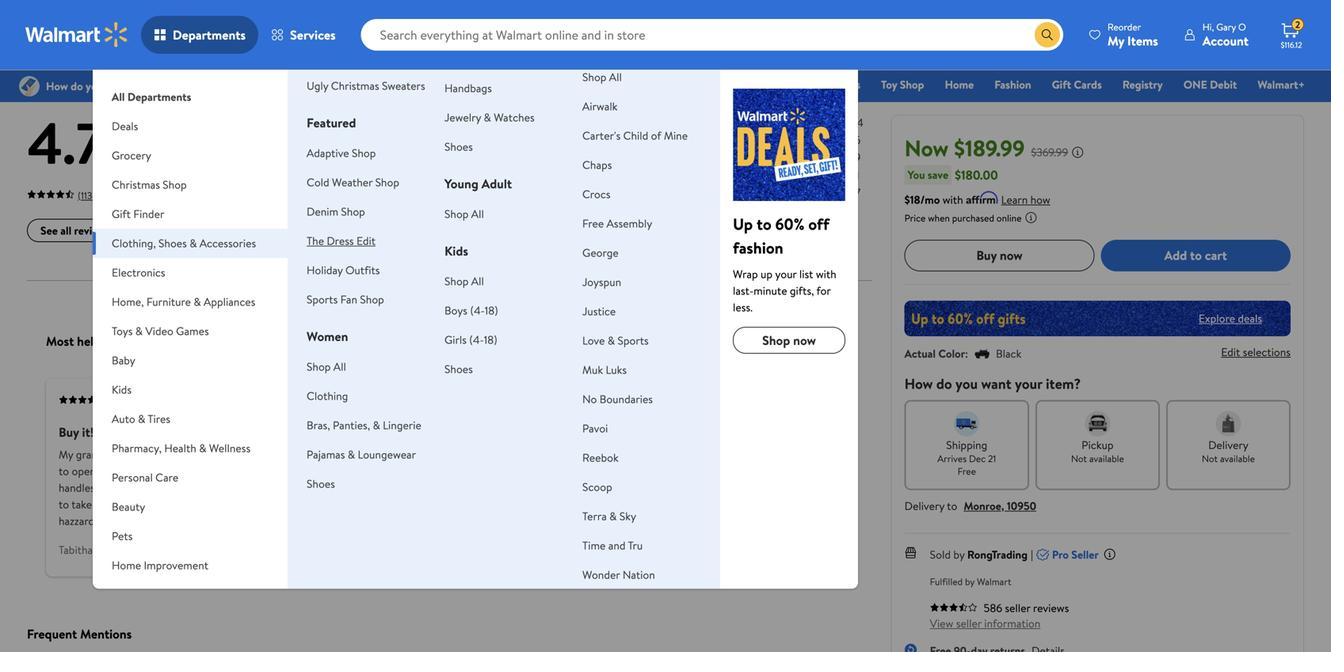 Task type: locate. For each thing, give the bounding box(es) containing it.
& right the love on the left bottom of page
[[608, 333, 615, 349]]

the right then on the bottom right
[[712, 464, 728, 480]]

1 horizontal spatial shipping
[[485, 9, 519, 23]]

shipping up deals link
[[485, 9, 519, 23]]

gift finder
[[112, 206, 164, 222]]

shop all link for boys (4-18)
[[445, 274, 484, 289]]

0 vertical spatial departments
[[173, 26, 246, 44]]

2 progress bar from the top
[[505, 139, 842, 142]]

0 horizontal spatial 21
[[850, 167, 859, 183]]

18) right boys
[[485, 303, 498, 319]]

shop all link up boys (4-18) link
[[445, 274, 484, 289]]

product group up customer reviews & ratings
[[30, 0, 219, 32]]

now for shop now
[[793, 332, 816, 349]]

verified purchase
[[113, 394, 185, 407], [576, 394, 649, 407]]

3+
[[245, 9, 255, 23], [456, 9, 467, 23]]

shoes for 'shoes' link to the bottom
[[307, 477, 335, 492]]

& right jewelry at the left top of the page
[[484, 110, 491, 125]]

hi,
[[1203, 20, 1214, 34]]

a right write
[[173, 223, 178, 238]]

not inside pickup not available
[[1071, 452, 1087, 466]]

now down the online
[[1000, 247, 1023, 264]]

0 vertical spatial the
[[307, 233, 324, 249]]

1 horizontal spatial he
[[559, 464, 571, 480]]

electronics
[[807, 77, 861, 92], [112, 265, 165, 280]]

1 horizontal spatial edit
[[1221, 345, 1240, 360]]

1 horizontal spatial available
[[1220, 452, 1255, 466]]

shop inside dropdown button
[[163, 177, 187, 193]]

1 not from the left
[[1071, 452, 1087, 466]]

1 horizontal spatial out
[[284, 464, 300, 480]]

free down crocs link
[[582, 216, 604, 231]]

all for boys (4-18)
[[471, 274, 484, 289]]

of down deals 'dropdown button'
[[140, 144, 158, 170]]

learn more about strikethrough prices image
[[1071, 146, 1084, 159]]

1 horizontal spatial buy
[[976, 247, 997, 264]]

girls
[[445, 332, 467, 348]]

0 horizontal spatial are
[[98, 481, 113, 496]]

electronics inside dropdown button
[[112, 265, 165, 280]]

1 verified purchase from the left
[[113, 394, 185, 407]]

it inside fun truck but not well built my 2 year old absolutely loved this chevy truck! he drove every chance he had for a whole month! then the drive motor on the wheels went out and he was so disappointed.  i started researching and that seems to be a common problem with it so we decided to return.
[[743, 497, 750, 513]]

1 vertical spatial had
[[358, 481, 375, 496]]

0 vertical spatial buy
[[976, 247, 997, 264]]

5 stars
[[454, 115, 486, 130]]

learn how button
[[1001, 192, 1050, 208]]

1 horizontal spatial a
[[610, 464, 616, 480]]

0 vertical spatial get
[[234, 464, 250, 480]]

write a review link
[[130, 219, 226, 242]]

a right the be
[[624, 497, 630, 513]]

fashion
[[995, 77, 1031, 92]]

most for most helpful positive review
[[46, 333, 74, 350]]

helpful for negative
[[541, 333, 580, 350]]

walmart+
[[1258, 77, 1305, 92]]

out inside fun truck but not well built my 2 year old absolutely loved this chevy truck! he drove every chance he had for a whole month! then the drive motor on the wheels went out and he was so disappointed.  i started researching and that seems to be a common problem with it so we decided to return.
[[584, 481, 600, 496]]

christmas shop for christmas shop link
[[710, 77, 786, 92]]

free inside shipping arrives dec 21 free
[[958, 465, 976, 478]]

up to 60% off fashion wrap up your list with last-minute gifts, for less.
[[733, 213, 837, 315]]

1 horizontal spatial gift
[[1052, 77, 1071, 92]]

that right than
[[195, 514, 215, 529]]

tires
[[148, 412, 170, 427]]

:
[[965, 346, 968, 362]]

1 horizontal spatial 3+
[[456, 9, 467, 23]]

2 vertical spatial out
[[584, 481, 600, 496]]

2 verified from the left
[[576, 394, 609, 407]]

less.
[[733, 300, 753, 315]]

1 helpful from the left
[[77, 333, 116, 350]]

toy
[[881, 77, 897, 92]]

Search search field
[[361, 19, 1063, 51]]

0 horizontal spatial home
[[112, 558, 141, 574]]

1 vertical spatial in
[[283, 497, 291, 513]]

1 vertical spatial grocery
[[112, 148, 151, 163]]

crocs link
[[582, 187, 611, 202]]

clothing, shoes & accessories image
[[733, 89, 845, 201]]

cold weather shop
[[307, 175, 399, 190]]

0 horizontal spatial christmas shop
[[112, 177, 187, 193]]

legal information image
[[1025, 211, 1038, 224]]

love
[[582, 333, 605, 349]]

by for sold
[[953, 547, 965, 563]]

justice
[[582, 304, 616, 319]]

stars down 3 stars
[[463, 167, 486, 183]]

home left fashion
[[945, 77, 974, 92]]

5 progress bar from the top
[[505, 191, 842, 194]]

0 horizontal spatial grocery
[[112, 148, 151, 163]]

christmas shop inside dropdown button
[[112, 177, 187, 193]]

walmart+ link
[[1251, 76, 1312, 93]]

pajamas & loungewear
[[307, 447, 416, 463]]

delivery for to
[[905, 499, 945, 514]]

up to sixty percent off deals. shop now. image
[[905, 301, 1291, 337]]

boys
[[445, 303, 467, 319]]

researching
[[780, 481, 835, 496]]

1 available from the left
[[1089, 452, 1124, 466]]

1 vertical spatial that
[[195, 514, 215, 529]]

1 progress bar from the top
[[505, 121, 842, 124]]

shop down cold weather shop
[[341, 204, 365, 219]]

0 horizontal spatial he
[[221, 497, 232, 513]]

most right the girls (4-18)
[[510, 333, 538, 350]]

0 vertical spatial kids
[[445, 242, 468, 260]]

get up insane
[[234, 464, 250, 480]]

terra
[[582, 509, 607, 525]]

2 most from the left
[[510, 333, 538, 350]]

0 horizontal spatial helpful
[[77, 333, 116, 350]]

it left runs on the left bottom
[[217, 514, 224, 529]]

4 progress bar from the top
[[505, 174, 842, 177]]

by right the "fulfilled"
[[965, 575, 975, 589]]

0 vertical spatial electronics
[[807, 77, 861, 92]]

gift down reviews)
[[112, 206, 131, 222]]

1 vertical spatial a
[[610, 464, 616, 480]]

1 vertical spatial now
[[793, 332, 816, 349]]

review for most helpful positive review
[[165, 333, 201, 350]]

to inside button
[[1190, 247, 1202, 264]]

for right "gifts,"
[[817, 283, 831, 299]]

2 horizontal spatial reviews
[[1033, 601, 1069, 616]]

affirm image
[[966, 191, 998, 204]]

gift for gift cards
[[1052, 77, 1071, 92]]

1 horizontal spatial home
[[945, 77, 974, 92]]

(4- for boys
[[470, 303, 485, 319]]

deals for deals link
[[470, 77, 496, 92]]

with inside fun truck but not well built my 2 year old absolutely loved this chevy truck! he drove every chance he had for a whole month! then the drive motor on the wheels went out and he was so disappointed.  i started researching and that seems to be a common problem with it so we decided to return.
[[720, 497, 741, 513]]

& inside "dropdown button"
[[138, 412, 145, 427]]

0 horizontal spatial grandson
[[76, 447, 120, 463]]

by right sold at right
[[953, 547, 965, 563]]

2 not from the left
[[1202, 452, 1218, 466]]

974
[[846, 115, 863, 130]]

available inside the "delivery not available"
[[1220, 452, 1255, 466]]

my up open
[[59, 447, 73, 463]]

all down customer reviews & ratings
[[112, 89, 125, 105]]

it down started
[[743, 497, 750, 513]]

0 horizontal spatial out
[[108, 144, 136, 170]]

to down "researching"
[[823, 497, 833, 513]]

reviews right all
[[74, 223, 110, 238]]

0 horizontal spatial now
[[793, 332, 816, 349]]

1 vertical spatial (4-
[[469, 332, 484, 348]]

door.
[[117, 464, 141, 480]]

intent image for delivery image
[[1216, 411, 1241, 437]]

that down wheels
[[542, 497, 562, 513]]

3+ day shipping
[[245, 9, 308, 23], [456, 9, 519, 23]]

1 horizontal spatial get
[[264, 497, 280, 513]]

so right was
[[657, 481, 668, 496]]

0 horizontal spatial not
[[1071, 452, 1087, 466]]

not down intent image for pickup
[[1071, 452, 1087, 466]]

0 horizontal spatial sports
[[307, 292, 338, 307]]

o
[[1238, 20, 1246, 34]]

ratings
[[196, 59, 254, 85]]

deals down all departments
[[112, 118, 138, 134]]

went
[[558, 481, 581, 496]]

wrap
[[733, 267, 758, 282]]

ugly
[[307, 78, 328, 93]]

on
[[790, 464, 802, 480]]

all for airwalk
[[609, 69, 622, 85]]

reebok
[[582, 450, 619, 466]]

(1136 reviews) link
[[27, 186, 134, 203]]

mine
[[664, 128, 688, 143]]

2 purchase from the left
[[612, 394, 649, 407]]

2 3+ day shipping from the left
[[456, 9, 519, 23]]

than
[[171, 514, 193, 529]]

christmas
[[710, 77, 759, 92], [331, 78, 379, 93], [112, 177, 160, 193]]

1 horizontal spatial are
[[215, 481, 230, 496]]

1 horizontal spatial grocery
[[517, 77, 556, 92]]

when
[[928, 211, 950, 225]]

purchase up well
[[612, 394, 649, 407]]

0 horizontal spatial a
[[173, 223, 178, 238]]

are up one
[[98, 481, 113, 496]]

denim
[[307, 204, 338, 219]]

0 vertical spatial christmas shop
[[710, 77, 786, 92]]

handles up take in the left bottom of the page
[[59, 481, 95, 496]]

1 horizontal spatial helpful
[[541, 333, 580, 350]]

shop all for airwalk
[[582, 69, 622, 85]]

adaptive shop
[[307, 145, 376, 161]]

0 vertical spatial had
[[574, 464, 591, 480]]

product group up christmas shop link
[[664, 0, 853, 32]]

2 3+ from the left
[[456, 9, 467, 23]]

0 horizontal spatial purchase
[[148, 394, 185, 407]]

it
[[298, 447, 305, 463], [294, 497, 301, 513], [743, 497, 750, 513], [217, 514, 224, 529]]

not
[[1071, 452, 1087, 466], [1202, 452, 1218, 466]]

nation
[[623, 568, 655, 583]]

out up 'awkward' at the left bottom of the page
[[284, 464, 300, 480]]

pajamas
[[307, 447, 345, 463]]

0 vertical spatial by
[[953, 547, 965, 563]]

fashion
[[733, 237, 783, 259]]

& right health
[[199, 441, 206, 456]]

terra & sky
[[582, 509, 636, 525]]

stars right '4'
[[464, 132, 486, 148]]

(4- for girls
[[469, 332, 484, 348]]

0 horizontal spatial reviews
[[74, 223, 110, 238]]

2 verified purchase from the left
[[576, 394, 649, 407]]

2 vertical spatial he
[[221, 497, 232, 513]]

shipping up 'services'
[[274, 9, 308, 23]]

1 most from the left
[[46, 333, 74, 350]]

1 vertical spatial delivery
[[905, 499, 945, 514]]

and up 'awkward' at the left bottom of the page
[[264, 464, 281, 480]]

buy inside buy it!!!! my grandson loves it!!!! the only thing wrong with it is the handles to open the door. my grandson can't get in and out of it. they handles are hard to see and they are insane awkward place. we had to take one of the windows off so he could get in it duke's of hazzard style! lol other than that it runs great and look!!!!!
[[59, 424, 79, 442]]

for inside up to 60% off fashion wrap up your list with last-minute gifts, for less.
[[817, 283, 831, 299]]

time and tru
[[582, 538, 643, 554]]

2 vertical spatial 2
[[540, 447, 546, 463]]

love & sports link
[[582, 333, 649, 349]]

for up scoop
[[593, 464, 608, 480]]

progress bar
[[505, 121, 842, 124], [505, 139, 842, 142], [505, 156, 842, 159], [505, 174, 842, 177], [505, 191, 842, 194]]

loves
[[123, 447, 147, 463]]

toys
[[112, 324, 133, 339]]

be
[[610, 497, 622, 513]]

had right we
[[358, 481, 375, 496]]

delivery up sold at right
[[905, 499, 945, 514]]

sports left 'fan'
[[307, 292, 338, 307]]

see all reviews
[[40, 223, 110, 238]]

disappointed.
[[671, 481, 734, 496]]

accessories
[[200, 236, 256, 251]]

21 up 47
[[850, 167, 859, 183]]

1 shipping from the left
[[274, 9, 308, 23]]

the right is
[[317, 447, 333, 463]]

gift inside 'dropdown button'
[[112, 206, 131, 222]]

0 horizontal spatial edit
[[357, 233, 376, 249]]

2 available from the left
[[1220, 452, 1255, 466]]

color
[[938, 346, 965, 362]]

now inside button
[[1000, 247, 1023, 264]]

1 vertical spatial gift
[[112, 206, 131, 222]]

1 horizontal spatial now
[[1000, 247, 1023, 264]]

runs
[[227, 514, 247, 529]]

1 horizontal spatial the
[[307, 233, 324, 249]]

buy for buy now
[[976, 247, 997, 264]]

no
[[582, 392, 597, 407]]

1 purchase from the left
[[148, 394, 185, 407]]

1 vertical spatial sports
[[618, 333, 649, 349]]

off down the they
[[190, 497, 205, 513]]

he inside buy it!!!! my grandson loves it!!!! the only thing wrong with it is the handles to open the door. my grandson can't get in and out of it. they handles are hard to see and they are insane awkward place. we had to take one of the windows off so he could get in it duke's of hazzard style! lol other than that it runs great and look!!!!!
[[221, 497, 232, 513]]

progress bar for 1 star
[[505, 191, 842, 194]]

you save $180.00
[[908, 166, 998, 184]]

1 horizontal spatial off
[[808, 213, 829, 235]]

not inside the "delivery not available"
[[1202, 452, 1218, 466]]

1 vertical spatial christmas shop
[[112, 177, 187, 193]]

sold by rongtrading
[[930, 547, 1028, 563]]

clothing
[[307, 389, 348, 404]]

3+ day shipping up deals link
[[456, 9, 519, 23]]

grocery inside dropdown button
[[112, 148, 151, 163]]

the left only
[[172, 447, 189, 463]]

shoes for top 'shoes' link
[[445, 139, 473, 155]]

3+ up deals link
[[456, 9, 467, 23]]

grandson
[[76, 447, 120, 463], [161, 464, 206, 480]]

chance
[[522, 464, 557, 480]]

your right "want"
[[1015, 374, 1043, 394]]

helpful for positive
[[77, 333, 116, 350]]

21 inside shipping arrives dec 21 free
[[988, 452, 996, 466]]

1 horizontal spatial christmas
[[331, 78, 379, 93]]

my left items
[[1108, 32, 1124, 50]]

gift for gift finder
[[112, 206, 131, 222]]

could
[[235, 497, 261, 513]]

1 horizontal spatial it!!!!
[[150, 447, 170, 463]]

delivery inside the "delivery not available"
[[1208, 438, 1249, 453]]

off inside buy it!!!! my grandson loves it!!!! the only thing wrong with it is the handles to open the door. my grandson can't get in and out of it. they handles are hard to see and they are insane awkward place. we had to take one of the windows off so he could get in it duke's of hazzard style! lol other than that it runs great and look!!!!!
[[190, 497, 205, 513]]

off inside up to 60% off fashion wrap up your list with last-minute gifts, for less.
[[808, 213, 829, 235]]

shop all for boys (4-18)
[[445, 274, 484, 289]]

& right patio
[[139, 588, 146, 603]]

how
[[905, 374, 933, 394]]

stars for 4 stars
[[464, 132, 486, 148]]

shop right 'fan'
[[360, 292, 384, 307]]

now for buy now
[[1000, 247, 1023, 264]]

1 horizontal spatial christmas shop
[[710, 77, 786, 92]]

wellness
[[209, 441, 251, 456]]

1 horizontal spatial not
[[1202, 452, 1218, 466]]

account
[[1203, 32, 1249, 50]]

1 vertical spatial out
[[284, 464, 300, 480]]

loungewear
[[358, 447, 416, 463]]

one debit
[[1184, 77, 1237, 92]]

well
[[622, 424, 644, 442]]

duke's
[[303, 497, 333, 513]]

stars right 3
[[463, 150, 486, 165]]

2 left year
[[540, 447, 546, 463]]

not down intent image for delivery
[[1202, 452, 1218, 466]]

0 horizontal spatial product group
[[30, 0, 219, 32]]

all up 'clothing' link
[[333, 359, 346, 375]]

0 vertical spatial a
[[173, 223, 178, 238]]

customer
[[27, 59, 108, 85]]

review inside write a review link
[[181, 223, 212, 238]]

christmas up gift finder
[[112, 177, 160, 193]]

2 shipping from the left
[[485, 9, 519, 23]]

available inside pickup not available
[[1089, 452, 1124, 466]]

review for most helpful negative review
[[633, 333, 669, 350]]

grocery
[[517, 77, 556, 92], [112, 148, 151, 163]]

1 horizontal spatial verified
[[576, 394, 609, 407]]

|
[[1031, 547, 1033, 563]]

1 horizontal spatial free
[[958, 465, 976, 478]]

2 helpful from the left
[[541, 333, 580, 350]]

shop all up airwalk
[[582, 69, 622, 85]]

you
[[908, 167, 925, 182]]

shoes inside clothing, shoes & accessories dropdown button
[[159, 236, 187, 251]]

$369.99
[[1031, 145, 1068, 160]]

electronics for electronics dropdown button
[[112, 265, 165, 280]]

2 vertical spatial reviews
[[1033, 601, 1069, 616]]

now down "gifts,"
[[793, 332, 816, 349]]

home inside dropdown button
[[112, 558, 141, 574]]

0 horizontal spatial verified
[[113, 394, 145, 407]]

other
[[143, 514, 169, 529]]

time and tru link
[[582, 538, 643, 554]]

a down absolutely
[[610, 464, 616, 480]]

christmas right ugly
[[331, 78, 379, 93]]

jewelry & watches
[[445, 110, 535, 125]]

kids down 1
[[445, 242, 468, 260]]

with inside buy it!!!! my grandson loves it!!!! the only thing wrong with it is the handles to open the door. my grandson can't get in and out of it. they handles are hard to see and they are insane awkward place. we had to take one of the windows off so he could get in it duke's of hazzard style! lol other than that it runs great and look!!!!!
[[275, 447, 295, 463]]

1 horizontal spatial 3+ day shipping
[[456, 9, 519, 23]]

0 vertical spatial (4-
[[470, 303, 485, 319]]

1 vertical spatial by
[[965, 575, 975, 589]]

21 right 'dec'
[[988, 452, 996, 466]]

1 vertical spatial 2
[[454, 167, 460, 183]]

0 vertical spatial grocery
[[517, 77, 556, 92]]

product group
[[30, 0, 219, 32], [664, 0, 853, 32]]

1 are from the left
[[98, 481, 113, 496]]

seller right 586
[[1005, 601, 1031, 616]]

electronics up 974
[[807, 77, 861, 92]]

in down 'wrong'
[[253, 464, 261, 480]]

the inside buy it!!!! my grandson loves it!!!! the only thing wrong with it is the handles to open the door. my grandson can't get in and out of it. they handles are hard to see and they are insane awkward place. we had to take one of the windows off so he could get in it duke's of hazzard style! lol other than that it runs great and look!!!!!
[[172, 447, 189, 463]]

christmas inside dropdown button
[[112, 177, 160, 193]]

to left open
[[59, 464, 69, 480]]

christmas shop up the finder
[[112, 177, 187, 193]]

1 horizontal spatial so
[[657, 481, 668, 496]]

had inside fun truck but not well built my 2 year old absolutely loved this chevy truck! he drove every chance he had for a whole month! then the drive motor on the wheels went out and he was so disappointed.  i started researching and that seems to be a common problem with it so we decided to return.
[[574, 464, 591, 480]]

0 horizontal spatial verified purchase
[[113, 394, 185, 407]]

deals inside 'dropdown button'
[[112, 118, 138, 134]]

joyspun link
[[582, 275, 621, 290]]

1 vertical spatial the
[[172, 447, 189, 463]]

clothing, shoes & accessories
[[112, 236, 256, 251]]

0 horizontal spatial 2
[[454, 167, 460, 183]]

free assembly link
[[582, 216, 652, 231]]

0 horizontal spatial free
[[582, 216, 604, 231]]

shoes link down girls
[[445, 362, 473, 377]]

1 vertical spatial buy
[[59, 424, 79, 442]]

hi, gary o account
[[1203, 20, 1249, 50]]

1 3+ from the left
[[245, 9, 255, 23]]

shop all
[[582, 69, 622, 85], [445, 206, 484, 222], [445, 274, 484, 289], [307, 359, 346, 375]]

1 horizontal spatial purchase
[[612, 394, 649, 407]]

2 day from the left
[[469, 9, 483, 23]]

0 horizontal spatial shipping
[[274, 9, 308, 23]]

christmas shop down walmart site-wide search box
[[710, 77, 786, 92]]

1 vertical spatial shoes link
[[445, 362, 473, 377]]

home up patio
[[112, 558, 141, 574]]

0 horizontal spatial off
[[190, 497, 205, 513]]

1 horizontal spatial most
[[510, 333, 538, 350]]

0 horizontal spatial deals
[[112, 118, 138, 134]]

departments down customer reviews & ratings
[[127, 89, 191, 105]]

all
[[609, 69, 622, 85], [112, 89, 125, 105], [471, 206, 484, 222], [471, 274, 484, 289], [333, 359, 346, 375]]

electronics for electronics link
[[807, 77, 861, 92]]

seller down '3.4249 stars out of 5, based on 586 seller reviews' element
[[956, 616, 982, 632]]

& left essentials
[[558, 77, 566, 92]]

of
[[651, 128, 661, 143], [140, 144, 158, 170], [303, 464, 313, 480], [115, 497, 126, 513], [335, 497, 346, 513]]

2 horizontal spatial a
[[624, 497, 630, 513]]

0 vertical spatial shoes link
[[445, 139, 473, 155]]

out inside 4.7 out of 5
[[108, 144, 136, 170]]

(1136 reviews)
[[78, 189, 134, 202]]

& left tires
[[138, 412, 145, 427]]

0 vertical spatial deals
[[470, 77, 496, 92]]

buy inside buy now button
[[976, 247, 997, 264]]

purchase up tires
[[148, 394, 185, 407]]

verified purchase down luks at the bottom left of the page
[[576, 394, 649, 407]]

shoes link down 5 stars
[[445, 139, 473, 155]]

0 horizontal spatial christmas
[[112, 177, 160, 193]]

18) for girls (4-18)
[[484, 332, 497, 348]]

stars for 2 stars
[[463, 167, 486, 183]]

available for pickup
[[1089, 452, 1124, 466]]

shop all link for airwalk
[[582, 69, 622, 85]]

open
[[72, 464, 96, 480]]

verified up the auto
[[113, 394, 145, 407]]

shop up cold weather shop
[[352, 145, 376, 161]]

1 horizontal spatial for
[[817, 283, 831, 299]]

& up they on the bottom left of the page
[[348, 447, 355, 463]]

grocery & essentials link
[[510, 76, 623, 93]]

& left sky
[[609, 509, 617, 525]]

helpful
[[77, 333, 116, 350], [541, 333, 580, 350]]



Task type: vqa. For each thing, say whether or not it's contained in the screenshot.
left per
no



Task type: describe. For each thing, give the bounding box(es) containing it.
progress bar for 5 stars
[[505, 121, 842, 124]]

departments inside dropdown button
[[173, 26, 246, 44]]

that inside buy it!!!! my grandson loves it!!!! the only thing wrong with it is the handles to open the door. my grandson can't get in and out of it. they handles are hard to see and they are insane awkward place. we had to take one of the windows off so he could get in it duke's of hazzard style! lol other than that it runs great and look!!!!!
[[195, 514, 215, 529]]

monroe,
[[964, 499, 1004, 514]]

shop all link for clothing
[[307, 359, 346, 375]]

fun
[[522, 424, 543, 442]]

to left take in the left bottom of the page
[[59, 497, 69, 513]]

up
[[733, 213, 753, 235]]

had inside buy it!!!! my grandson loves it!!!! the only thing wrong with it is the handles to open the door. my grandson can't get in and out of it. they handles are hard to see and they are insane awkward place. we had to take one of the windows off so he could get in it duke's of hazzard style! lol other than that it runs great and look!!!!!
[[358, 481, 375, 496]]

2 are from the left
[[215, 481, 230, 496]]

1 vertical spatial get
[[264, 497, 280, 513]]

3.4249 stars out of 5, based on 586 seller reviews element
[[930, 603, 978, 613]]

1 vertical spatial departments
[[127, 89, 191, 105]]

of right one
[[115, 497, 126, 513]]

young
[[445, 175, 479, 193]]

handbags link
[[445, 80, 492, 96]]

kids inside kids dropdown button
[[112, 382, 132, 398]]

reviews for see all reviews
[[74, 223, 110, 238]]

to inside up to 60% off fashion wrap up your list with last-minute gifts, for less.
[[757, 213, 772, 235]]

carter's child of mine link
[[582, 128, 688, 143]]

shop up airwalk
[[582, 69, 607, 85]]

most helpful negative review
[[510, 333, 669, 350]]

0 vertical spatial free
[[582, 216, 604, 231]]

1 day from the left
[[258, 9, 272, 23]]

carter's child of mine
[[582, 128, 688, 143]]

not
[[600, 424, 619, 442]]

not for pickup
[[1071, 452, 1087, 466]]

0 horizontal spatial get
[[234, 464, 250, 480]]

2 product group from the left
[[664, 0, 853, 32]]

1 vertical spatial he
[[623, 481, 635, 496]]

all down star
[[471, 206, 484, 222]]

1 horizontal spatial grandson
[[161, 464, 206, 480]]

intent image for shipping image
[[954, 411, 980, 437]]

all for clothing
[[333, 359, 346, 375]]

seller for view
[[956, 616, 982, 632]]

deals for deals 'dropdown button'
[[112, 118, 138, 134]]

built
[[647, 424, 672, 442]]

0 vertical spatial it!!!!
[[82, 424, 105, 442]]

1 3+ day shipping from the left
[[245, 9, 308, 23]]

& down gift finder 'dropdown button'
[[190, 236, 197, 251]]

2 for 2
[[1295, 18, 1300, 31]]

and right great
[[278, 514, 295, 529]]

with up the price when purchased online
[[943, 192, 963, 207]]

was
[[637, 481, 655, 496]]

edit selections button
[[1221, 345, 1291, 360]]

the dress edit link
[[307, 233, 376, 249]]

progress bar for 2 stars
[[505, 174, 842, 177]]

delivery for not
[[1208, 438, 1249, 453]]

this
[[669, 447, 686, 463]]

and left tru
[[608, 538, 626, 554]]

0 vertical spatial he
[[559, 464, 571, 480]]

by for fulfilled
[[965, 575, 975, 589]]

scoop link
[[582, 480, 612, 495]]

my inside reorder my items
[[1108, 32, 1124, 50]]

christmas for christmas shop dropdown button
[[112, 177, 160, 193]]

shop all down the 1 star
[[445, 206, 484, 222]]

the dress edit
[[307, 233, 376, 249]]

patio & garden button
[[93, 581, 288, 610]]

ugly christmas sweaters link
[[307, 78, 425, 93]]

0 vertical spatial in
[[253, 464, 261, 480]]

shop up 'clothing' link
[[307, 359, 331, 375]]

positive
[[119, 333, 162, 350]]

0 horizontal spatial 5
[[163, 103, 194, 183]]

out inside buy it!!!! my grandson loves it!!!! the only thing wrong with it is the handles to open the door. my grandson can't get in and out of it. they handles are hard to see and they are insane awkward place. we had to take one of the windows off so he could get in it duke's of hazzard style! lol other than that it runs great and look!!!!!
[[284, 464, 300, 480]]

write a review
[[143, 223, 212, 238]]

it left is
[[298, 447, 305, 463]]

girls (4-18) link
[[445, 332, 497, 348]]

stars for 5 stars
[[463, 115, 486, 130]]

seems
[[565, 497, 594, 513]]

2 for 2 stars
[[454, 167, 460, 183]]

walmart image
[[25, 22, 128, 48]]

1 product group from the left
[[30, 0, 219, 32]]

0 vertical spatial reviews
[[112, 59, 174, 85]]

of down we
[[335, 497, 346, 513]]

shop left electronics link
[[762, 77, 786, 92]]

no boundaries
[[582, 392, 653, 407]]

no boundaries link
[[582, 392, 653, 407]]

4
[[454, 132, 461, 148]]

clothing,
[[112, 236, 156, 251]]

furniture
[[146, 294, 191, 310]]

shop down 1
[[445, 206, 469, 222]]

write
[[143, 223, 170, 238]]

pavoi
[[582, 421, 608, 437]]

2 inside fun truck but not well built my 2 year old absolutely loved this chevy truck! he drove every chance he had for a whole month! then the drive motor on the wheels went out and he was so disappointed.  i started researching and that seems to be a common problem with it so we decided to return.
[[540, 447, 546, 463]]

adult
[[482, 175, 512, 193]]

2 horizontal spatial so
[[753, 497, 763, 513]]

intent image for pickup image
[[1085, 411, 1110, 437]]

of inside 4.7 out of 5
[[140, 144, 158, 170]]

and up the be
[[603, 481, 620, 496]]

your inside up to 60% off fashion wrap up your list with last-minute gifts, for less.
[[775, 267, 797, 282]]

denim shop link
[[307, 204, 365, 219]]

search icon image
[[1041, 29, 1054, 41]]

1 vertical spatial edit
[[1221, 345, 1240, 360]]

shoes for middle 'shoes' link
[[445, 362, 473, 377]]

home improvement button
[[93, 551, 288, 581]]

3 progress bar from the top
[[505, 156, 842, 159]]

delivery to monroe, 10950
[[905, 499, 1036, 514]]

they
[[191, 481, 212, 496]]

of left 'mine'
[[651, 128, 661, 143]]

shop down minute
[[762, 332, 790, 349]]

and up return.
[[522, 497, 540, 513]]

0 vertical spatial grandson
[[76, 447, 120, 463]]

& right panties,
[[373, 418, 380, 433]]

holiday outfits link
[[307, 263, 380, 278]]

my inside fun truck but not well built my 2 year old absolutely loved this chevy truck! he drove every chance he had for a whole month! then the drive motor on the wheels went out and he was so disappointed.  i started researching and that seems to be a common problem with it so we decided to return.
[[522, 447, 537, 463]]

terra & sky link
[[582, 509, 636, 525]]

you
[[956, 374, 978, 394]]

of left it.
[[303, 464, 313, 480]]

cold
[[307, 175, 329, 190]]

chaps link
[[582, 157, 612, 173]]

love & sports
[[582, 333, 649, 349]]

but
[[578, 424, 597, 442]]

home for home
[[945, 77, 974, 92]]

seller for 586
[[1005, 601, 1031, 616]]

great
[[250, 514, 276, 529]]

actual
[[905, 346, 936, 362]]

windows
[[147, 497, 187, 513]]

reviews for 586 seller reviews
[[1033, 601, 1069, 616]]

adaptive
[[307, 145, 349, 161]]

2 vertical spatial shoes link
[[307, 477, 335, 492]]

do
[[936, 374, 952, 394]]

bras, panties, & lingerie
[[307, 418, 421, 433]]

sports fan shop link
[[307, 292, 384, 307]]

is
[[307, 447, 314, 463]]

save
[[928, 167, 949, 182]]

available for delivery
[[1220, 452, 1255, 466]]

shop right weather
[[375, 175, 399, 190]]

weather
[[332, 175, 373, 190]]

all
[[60, 223, 71, 238]]

negative
[[583, 333, 630, 350]]

sports fan shop
[[307, 292, 384, 307]]

1 horizontal spatial 5
[[454, 115, 460, 130]]

shop all for clothing
[[307, 359, 346, 375]]

walmart
[[977, 575, 1011, 589]]

1 horizontal spatial sports
[[618, 333, 649, 349]]

now
[[905, 133, 949, 164]]

finder
[[133, 206, 164, 222]]

gift cards
[[1052, 77, 1102, 92]]

most for most helpful negative review
[[510, 333, 538, 350]]

shop all link down the 1 star
[[445, 206, 484, 222]]

the right on at the bottom
[[805, 464, 821, 480]]

1 vertical spatial it!!!!
[[150, 447, 170, 463]]

christmas shop button
[[93, 170, 288, 200]]

how do you want your item?
[[905, 374, 1081, 394]]

adaptive shop link
[[307, 145, 376, 161]]

see
[[152, 481, 168, 496]]

airwalk link
[[582, 99, 618, 114]]

buy for buy it!!!! my grandson loves it!!!! the only thing wrong with it is the handles to open the door. my grandson can't get in and out of it. they handles are hard to see and they are insane awkward place. we had to take one of the windows off so he could get in it duke's of hazzard style! lol other than that it runs great and look!!!!!
[[59, 424, 79, 442]]

look!!!!!
[[298, 514, 335, 529]]

he
[[752, 447, 766, 463]]

add
[[1164, 247, 1187, 264]]

& right toys
[[135, 324, 143, 339]]

frequent mentions
[[27, 626, 132, 643]]

for inside fun truck but not well built my 2 year old absolutely loved this chevy truck! he drove every chance he had for a whole month! then the drive motor on the wheels went out and he was so disappointed.  i started researching and that seems to be a common problem with it so we decided to return.
[[593, 464, 608, 480]]

customer reviews & ratings
[[27, 59, 254, 85]]

grocery & essentials
[[517, 77, 616, 92]]

it.
[[316, 464, 325, 480]]

progress bar for 4 stars
[[505, 139, 842, 142]]

information
[[984, 616, 1041, 632]]

stars for 3 stars
[[463, 150, 486, 165]]

not for delivery
[[1202, 452, 1218, 466]]

1 vertical spatial handles
[[59, 481, 95, 496]]

0 vertical spatial edit
[[357, 233, 376, 249]]

edit selections
[[1221, 345, 1291, 360]]

to left the be
[[597, 497, 607, 513]]

christmas for christmas shop link
[[710, 77, 759, 92]]

to left see
[[139, 481, 150, 496]]

rongtrading
[[967, 547, 1028, 563]]

toy shop
[[881, 77, 924, 92]]

& down departments dropdown button
[[179, 59, 192, 85]]

so inside buy it!!!! my grandson loves it!!!! the only thing wrong with it is the handles to open the door. my grandson can't get in and out of it. they handles are hard to see and they are insane awkward place. we had to take one of the windows off so he could get in it duke's of hazzard style! lol other than that it runs great and look!!!!!
[[207, 497, 218, 513]]

0 vertical spatial 21
[[850, 167, 859, 183]]

tru
[[628, 538, 643, 554]]

jewelry & watches link
[[445, 110, 535, 125]]

grocery for grocery & essentials
[[517, 77, 556, 92]]

grocery for grocery
[[112, 148, 151, 163]]

started
[[743, 481, 777, 496]]

60%
[[775, 213, 805, 235]]

& right furniture
[[194, 294, 201, 310]]

home for home improvement
[[112, 558, 141, 574]]

my up see
[[144, 464, 159, 480]]

it down 'awkward' at the left bottom of the page
[[294, 497, 301, 513]]

pajamas & loungewear link
[[307, 447, 416, 463]]

1 verified from the left
[[113, 394, 145, 407]]

Walmart Site-Wide search field
[[361, 19, 1063, 51]]

shop up boys
[[445, 274, 469, 289]]

services button
[[258, 16, 348, 54]]

gifts,
[[790, 283, 814, 299]]

boys (4-18) link
[[445, 303, 498, 319]]

the up lol
[[128, 497, 144, 513]]

18) for boys (4-18)
[[485, 303, 498, 319]]

luks
[[606, 363, 627, 378]]

justice link
[[582, 304, 616, 319]]

electronics link
[[800, 76, 868, 93]]

to left monroe,
[[947, 499, 957, 514]]

shop right toy
[[900, 77, 924, 92]]

1 horizontal spatial kids
[[445, 242, 468, 260]]

4.7 out of 5
[[27, 103, 194, 183]]

chevy
[[689, 447, 719, 463]]

the right open
[[98, 464, 114, 480]]

$18/mo
[[905, 192, 940, 207]]

and right see
[[171, 481, 188, 496]]

christmas shop for christmas shop dropdown button
[[112, 177, 187, 193]]

1 horizontal spatial handles
[[336, 447, 372, 463]]

with inside up to 60% off fashion wrap up your list with last-minute gifts, for less.
[[816, 267, 837, 282]]

1 horizontal spatial your
[[1015, 374, 1043, 394]]

that inside fun truck but not well built my 2 year old absolutely loved this chevy truck! he drove every chance he had for a whole month! then the drive motor on the wheels went out and he was so disappointed.  i started researching and that seems to be a common problem with it so we decided to return.
[[542, 497, 562, 513]]

dress
[[327, 233, 354, 249]]

i
[[737, 481, 740, 496]]



